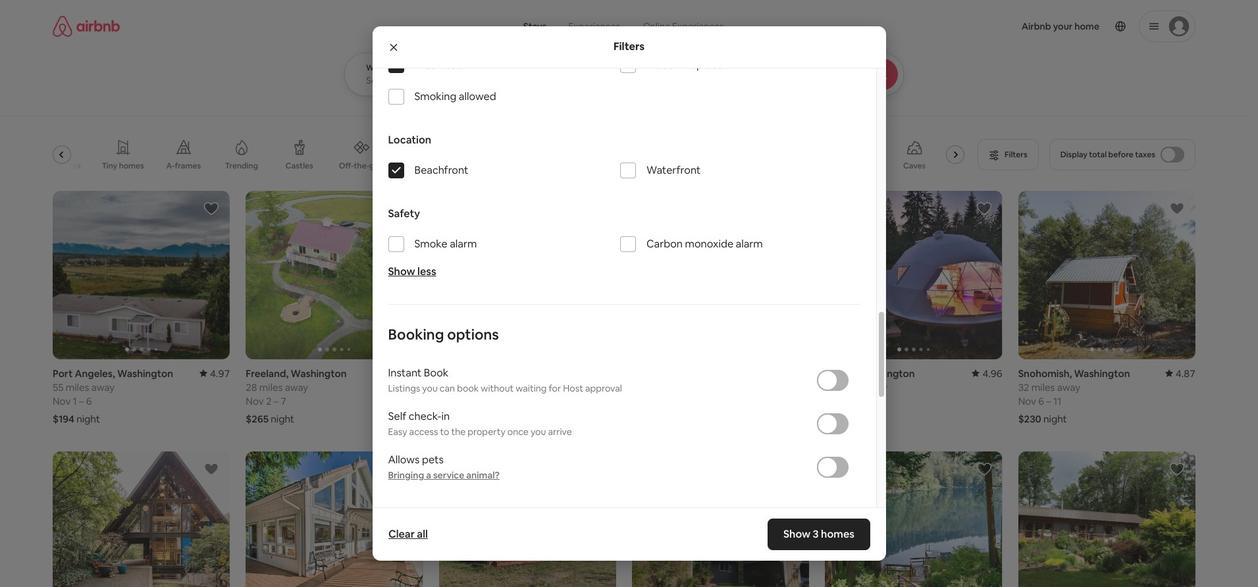 Task type: locate. For each thing, give the bounding box(es) containing it.
2 night from the left
[[271, 413, 294, 425]]

easy
[[388, 426, 407, 438]]

3 nov from the left
[[439, 395, 457, 407]]

off-
[[339, 160, 354, 171]]

stays
[[523, 20, 547, 32]]

washington up "30"
[[859, 367, 915, 380]]

trending
[[225, 161, 258, 171]]

– for dec 25 – 30
[[859, 395, 864, 407]]

all
[[417, 527, 427, 541]]

grid
[[369, 160, 384, 171]]

away inside freeland, washington 28 miles away nov 2 – 7 $265 night
[[285, 381, 308, 394]]

4.87
[[1176, 367, 1195, 380]]

display total before taxes button
[[1049, 139, 1195, 171]]

breakfast
[[414, 58, 460, 72]]

nov for 13
[[439, 395, 457, 407]]

1 horizontal spatial alarm
[[736, 237, 763, 251]]

$285
[[439, 413, 462, 425]]

night for $485
[[850, 413, 874, 425]]

miles for 34 miles away
[[839, 381, 862, 394]]

4 – from the left
[[467, 395, 472, 407]]

less
[[417, 265, 436, 279]]

access
[[409, 426, 438, 438]]

1 experiences from the left
[[568, 20, 620, 32]]

2 alarm from the left
[[736, 237, 763, 251]]

0 vertical spatial show
[[388, 265, 415, 279]]

add to wishlist: enumclaw, washington image
[[976, 461, 992, 477]]

4 washington from the left
[[498, 367, 554, 380]]

woodinville,
[[439, 367, 496, 380]]

1 horizontal spatial 3
[[812, 527, 818, 541]]

national
[[28, 160, 58, 171]]

1 night from the left
[[76, 413, 100, 425]]

None search field
[[344, 0, 940, 96]]

– left 11
[[1046, 395, 1051, 407]]

dec
[[825, 395, 843, 407]]

5 miles from the left
[[1031, 381, 1055, 394]]

2 – from the left
[[274, 395, 279, 407]]

miles inside freeland, washington 28 miles away nov 2 – 7 $265 night
[[259, 381, 283, 394]]

washington inside sultan, washington 34 miles away dec 25 – 30 $485 night
[[859, 367, 915, 380]]

7
[[281, 395, 286, 407]]

night inside snohomish, washington 32 miles away nov 6 – 11 $230 night
[[1043, 413, 1067, 425]]

smoke
[[414, 237, 447, 251]]

2 6 from the left
[[1038, 395, 1044, 407]]

washington right freeland,
[[291, 367, 347, 380]]

amazing
[[405, 161, 438, 171]]

sultan, washington 34 miles away dec 25 – 30 $485 night
[[825, 367, 915, 425]]

castles
[[286, 161, 313, 171]]

self
[[388, 410, 406, 423]]

away up "8"
[[476, 381, 500, 394]]

4.87 out of 5 average rating image
[[1165, 367, 1195, 380]]

4 miles from the left
[[451, 381, 474, 394]]

6 left 11
[[1038, 395, 1044, 407]]

show inside show 3 homes link
[[783, 527, 810, 541]]

1
[[73, 395, 77, 407]]

1 miles from the left
[[66, 381, 89, 394]]

0 vertical spatial homes
[[119, 161, 144, 171]]

$230
[[1018, 413, 1041, 425]]

1 away from the left
[[91, 381, 115, 394]]

0 horizontal spatial 3
[[459, 395, 465, 407]]

a-frames
[[166, 161, 201, 171]]

– inside freeland, washington 28 miles away nov 2 – 7 $265 night
[[274, 395, 279, 407]]

you right once
[[531, 426, 546, 438]]

nov inside "woodinville, washington 13 miles away nov 3 – 8 $285"
[[439, 395, 457, 407]]

11
[[1053, 395, 1062, 407]]

show less
[[388, 265, 436, 279]]

you left 13
[[422, 383, 438, 394]]

away for 34 miles away
[[864, 381, 887, 394]]

clear
[[388, 527, 414, 541]]

30
[[866, 395, 877, 407]]

pets
[[422, 453, 444, 467]]

2 nov from the left
[[246, 395, 264, 407]]

night inside freeland, washington 28 miles away nov 2 – 7 $265 night
[[271, 413, 294, 425]]

skiing
[[672, 161, 694, 171]]

away down angeles, at bottom left
[[91, 381, 115, 394]]

5 away from the left
[[1057, 381, 1080, 394]]

1 vertical spatial homes
[[821, 527, 854, 541]]

6
[[86, 395, 92, 407], [1038, 395, 1044, 407]]

group
[[28, 129, 970, 180], [53, 191, 230, 359], [246, 191, 423, 359], [439, 191, 616, 359], [632, 191, 809, 359], [825, 191, 1002, 359], [1018, 191, 1195, 359], [53, 452, 230, 587], [246, 452, 423, 587], [439, 452, 616, 587], [632, 452, 809, 587], [825, 452, 1002, 587], [1018, 452, 1195, 587]]

3 away from the left
[[864, 381, 887, 394]]

– inside sultan, washington 34 miles away dec 25 – 30 $485 night
[[859, 395, 864, 407]]

away inside sultan, washington 34 miles away dec 25 – 30 $485 night
[[864, 381, 887, 394]]

3 – from the left
[[859, 395, 864, 407]]

6 right 1 at the left
[[86, 395, 92, 407]]

1 6 from the left
[[86, 395, 92, 407]]

instant book listings you can book without waiting for host approval
[[388, 366, 622, 394]]

host
[[563, 383, 583, 394]]

washington inside port angeles, washington 55 miles away nov 1 – 6 $194 night
[[117, 367, 173, 380]]

experiences up filters
[[568, 20, 620, 32]]

nov inside snohomish, washington 32 miles away nov 6 – 11 $230 night
[[1018, 395, 1036, 407]]

25
[[846, 395, 857, 407]]

group containing national parks
[[28, 129, 970, 180]]

miles up 2
[[259, 381, 283, 394]]

5 washington from the left
[[1074, 367, 1130, 380]]

washington inside snohomish, washington 32 miles away nov 6 – 11 $230 night
[[1074, 367, 1130, 380]]

1 – from the left
[[79, 395, 84, 407]]

away inside snohomish, washington 32 miles away nov 6 – 11 $230 night
[[1057, 381, 1080, 394]]

0 horizontal spatial alarm
[[450, 237, 477, 251]]

snohomish, washington 32 miles away nov 6 – 11 $230 night
[[1018, 367, 1130, 425]]

4 away from the left
[[476, 381, 500, 394]]

alarm
[[450, 237, 477, 251], [736, 237, 763, 251]]

you inside instant book listings you can book without waiting for host approval
[[422, 383, 438, 394]]

night down "30"
[[850, 413, 874, 425]]

alarm right smoke
[[450, 237, 477, 251]]

national parks
[[28, 160, 81, 171]]

miles inside port angeles, washington 55 miles away nov 1 – 6 $194 night
[[66, 381, 89, 394]]

3 miles from the left
[[839, 381, 862, 394]]

night down 7
[[271, 413, 294, 425]]

off-the-grid
[[339, 160, 384, 171]]

miles inside snohomish, washington 32 miles away nov 6 – 11 $230 night
[[1031, 381, 1055, 394]]

night inside port angeles, washington 55 miles away nov 1 – 6 $194 night
[[76, 413, 100, 425]]

show
[[388, 265, 415, 279], [783, 527, 810, 541]]

34
[[825, 381, 836, 394]]

alarm right monoxide
[[736, 237, 763, 251]]

nov inside port angeles, washington 55 miles away nov 1 – 6 $194 night
[[53, 395, 71, 407]]

night down 1 at the left
[[76, 413, 100, 425]]

away up "30"
[[864, 381, 887, 394]]

3 washington from the left
[[859, 367, 915, 380]]

5 – from the left
[[1046, 395, 1051, 407]]

– right 25
[[859, 395, 864, 407]]

4 nov from the left
[[1018, 395, 1036, 407]]

0 horizontal spatial 6
[[86, 395, 92, 407]]

3 night from the left
[[850, 413, 874, 425]]

pools
[[440, 161, 460, 171]]

1 nov from the left
[[53, 395, 71, 407]]

washington inside freeland, washington 28 miles away nov 2 – 7 $265 night
[[291, 367, 347, 380]]

1 horizontal spatial you
[[531, 426, 546, 438]]

1 horizontal spatial experiences
[[672, 20, 724, 32]]

0 horizontal spatial show
[[388, 265, 415, 279]]

snohomish,
[[1018, 367, 1072, 380]]

monoxide
[[685, 237, 733, 251]]

0 horizontal spatial experiences
[[568, 20, 620, 32]]

nov down can
[[439, 395, 457, 407]]

miles for 28 miles away
[[259, 381, 283, 394]]

washington right angeles, at bottom left
[[117, 367, 173, 380]]

1 horizontal spatial 6
[[1038, 395, 1044, 407]]

0 horizontal spatial homes
[[119, 161, 144, 171]]

night down 11
[[1043, 413, 1067, 425]]

2 away from the left
[[285, 381, 308, 394]]

homes inside group
[[119, 161, 144, 171]]

nov
[[53, 395, 71, 407], [246, 395, 264, 407], [439, 395, 457, 407], [1018, 395, 1036, 407]]

1 washington from the left
[[117, 367, 173, 380]]

smoke alarm
[[414, 237, 477, 251]]

experiences button
[[557, 13, 631, 39]]

55
[[53, 381, 64, 394]]

filters
[[613, 40, 645, 54]]

miles up 25
[[839, 381, 862, 394]]

away up 7
[[285, 381, 308, 394]]

port
[[53, 367, 73, 380]]

none search field containing stays
[[344, 0, 940, 96]]

experiences up the fireplace
[[672, 20, 724, 32]]

miles inside sultan, washington 34 miles away dec 25 – 30 $485 night
[[839, 381, 862, 394]]

nov left 2
[[246, 395, 264, 407]]

night inside sultan, washington 34 miles away dec 25 – 30 $485 night
[[850, 413, 874, 425]]

add to wishlist: quilcene, washington image
[[1169, 461, 1185, 477]]

add to wishlist: freeland, washington image
[[397, 201, 413, 217]]

0 horizontal spatial you
[[422, 383, 438, 394]]

profile element
[[756, 0, 1195, 53]]

1 vertical spatial show
[[783, 527, 810, 541]]

miles down snohomish,
[[1031, 381, 1055, 394]]

check-
[[409, 410, 441, 423]]

4 night from the left
[[1043, 413, 1067, 425]]

the-
[[354, 160, 369, 171]]

miles down woodinville,
[[451, 381, 474, 394]]

– right 1 at the left
[[79, 395, 84, 407]]

angeles,
[[75, 367, 115, 380]]

1 horizontal spatial homes
[[821, 527, 854, 541]]

3
[[459, 395, 465, 407], [812, 527, 818, 541]]

1 vertical spatial you
[[531, 426, 546, 438]]

homes
[[119, 161, 144, 171], [821, 527, 854, 541]]

0 vertical spatial you
[[422, 383, 438, 394]]

amazing pools
[[405, 161, 460, 171]]

1 vertical spatial 3
[[812, 527, 818, 541]]

washington up waiting
[[498, 367, 554, 380]]

5.0
[[409, 367, 423, 380]]

nov inside freeland, washington 28 miles away nov 2 – 7 $265 night
[[246, 395, 264, 407]]

– inside snohomish, washington 32 miles away nov 6 – 11 $230 night
[[1046, 395, 1051, 407]]

night
[[76, 413, 100, 425], [271, 413, 294, 425], [850, 413, 874, 425], [1043, 413, 1067, 425]]

2 washington from the left
[[291, 367, 347, 380]]

miles up 1 at the left
[[66, 381, 89, 394]]

service
[[433, 470, 464, 481]]

2 miles from the left
[[259, 381, 283, 394]]

safety
[[388, 207, 420, 221]]

experiences inside button
[[568, 20, 620, 32]]

washington right snohomish,
[[1074, 367, 1130, 380]]

add to wishlist: snohomish, washington image
[[1169, 201, 1185, 217]]

– left "8"
[[467, 395, 472, 407]]

instant
[[388, 366, 422, 380]]

nov left 1 at the left
[[53, 395, 71, 407]]

away
[[91, 381, 115, 394], [285, 381, 308, 394], [864, 381, 887, 394], [476, 381, 500, 394], [1057, 381, 1080, 394]]

4.96 out of 5 average rating image
[[972, 367, 1002, 380]]

experiences
[[568, 20, 620, 32], [672, 20, 724, 32]]

– left 7
[[274, 395, 279, 407]]

bringing
[[388, 470, 424, 481]]

self check-in easy access to the property once you arrive
[[388, 410, 572, 438]]

nov down 32
[[1018, 395, 1036, 407]]

away up 11
[[1057, 381, 1080, 394]]

0 vertical spatial 3
[[459, 395, 465, 407]]

nov for 32
[[1018, 395, 1036, 407]]

1 horizontal spatial show
[[783, 527, 810, 541]]



Task type: describe. For each thing, give the bounding box(es) containing it.
booking options
[[388, 325, 499, 344]]

Where field
[[366, 74, 538, 86]]

washington for freeland, washington
[[291, 367, 347, 380]]

booking
[[388, 325, 444, 344]]

book
[[424, 366, 448, 380]]

show 3 homes
[[783, 527, 854, 541]]

animal?
[[466, 470, 500, 481]]

4.97
[[210, 367, 230, 380]]

to
[[440, 426, 449, 438]]

4.96
[[982, 367, 1002, 380]]

32
[[1018, 381, 1029, 394]]

away inside "woodinville, washington 13 miles away nov 3 – 8 $285"
[[476, 381, 500, 394]]

beachfront
[[414, 163, 468, 177]]

the
[[451, 426, 466, 438]]

5.0 out of 5 average rating image
[[398, 367, 423, 380]]

you inside self check-in easy access to the property once you arrive
[[531, 426, 546, 438]]

taxes
[[1135, 149, 1155, 160]]

3 inside "woodinville, washington 13 miles away nov 3 – 8 $285"
[[459, 395, 465, 407]]

display total before taxes
[[1060, 149, 1155, 160]]

what can we help you find? tab list
[[513, 13, 631, 39]]

6 inside snohomish, washington 32 miles away nov 6 – 11 $230 night
[[1038, 395, 1044, 407]]

away for 28 miles away
[[285, 381, 308, 394]]

indoor
[[646, 58, 678, 72]]

clear all
[[388, 527, 427, 541]]

a-
[[166, 161, 175, 171]]

online experiences
[[643, 20, 724, 32]]

smoking
[[414, 90, 456, 104]]

– inside port angeles, washington 55 miles away nov 1 – 6 $194 night
[[79, 395, 84, 407]]

2
[[266, 395, 271, 407]]

8
[[474, 395, 480, 407]]

stays tab panel
[[344, 53, 940, 96]]

miles inside "woodinville, washington 13 miles away nov 3 – 8 $285"
[[451, 381, 474, 394]]

location
[[388, 133, 431, 147]]

washington for sultan, washington
[[859, 367, 915, 380]]

in
[[441, 410, 450, 423]]

for
[[549, 383, 561, 394]]

carbon
[[646, 237, 683, 251]]

– for nov 6 – 11
[[1046, 395, 1051, 407]]

night for $230
[[1043, 413, 1067, 425]]

homes inside filters dialog
[[821, 527, 854, 541]]

$194
[[53, 413, 74, 425]]

1 alarm from the left
[[450, 237, 477, 251]]

3 inside filters dialog
[[812, 527, 818, 541]]

show for show less
[[388, 265, 415, 279]]

allowed
[[459, 90, 496, 104]]

without
[[481, 383, 514, 394]]

nov for 28
[[246, 395, 264, 407]]

stays button
[[513, 13, 557, 39]]

options
[[447, 325, 499, 344]]

washington inside "woodinville, washington 13 miles away nov 3 – 8 $285"
[[498, 367, 554, 380]]

washington for snohomish, washington
[[1074, 367, 1130, 380]]

4.97 out of 5 average rating image
[[200, 367, 230, 380]]

lakefront
[[838, 161, 875, 171]]

add to wishlist: seattle, washington image
[[204, 461, 219, 477]]

frames
[[175, 161, 201, 171]]

before
[[1108, 149, 1133, 160]]

6 inside port angeles, washington 55 miles away nov 1 – 6 $194 night
[[86, 395, 92, 407]]

$265
[[246, 413, 269, 425]]

can
[[440, 383, 455, 394]]

show for show 3 homes
[[783, 527, 810, 541]]

28
[[246, 381, 257, 394]]

away for 32 miles away
[[1057, 381, 1080, 394]]

arrive
[[548, 426, 572, 438]]

listings
[[388, 383, 420, 394]]

$485
[[825, 413, 848, 425]]

waterfront
[[646, 163, 701, 177]]

2 experiences from the left
[[672, 20, 724, 32]]

– for nov 2 – 7
[[274, 395, 279, 407]]

total
[[1089, 149, 1107, 160]]

show 3 homes link
[[767, 519, 870, 550]]

property
[[468, 426, 505, 438]]

indoor fireplace
[[646, 58, 723, 72]]

smoking allowed
[[414, 90, 496, 104]]

online experiences link
[[631, 13, 735, 39]]

– inside "woodinville, washington 13 miles away nov 3 – 8 $285"
[[467, 395, 472, 407]]

port angeles, washington 55 miles away nov 1 – 6 $194 night
[[53, 367, 173, 425]]

carbon monoxide alarm
[[646, 237, 763, 251]]

bringing a service animal? button
[[388, 470, 500, 481]]

clear all button
[[381, 521, 434, 548]]

caves
[[903, 161, 926, 171]]

night for $265
[[271, 413, 294, 425]]

approval
[[585, 383, 622, 394]]

away inside port angeles, washington 55 miles away nov 1 – 6 $194 night
[[91, 381, 115, 394]]

tiny homes
[[102, 161, 144, 171]]

woodinville, washington 13 miles away nov 3 – 8 $285
[[439, 367, 554, 425]]

freeland, washington 28 miles away nov 2 – 7 $265 night
[[246, 367, 347, 425]]

a
[[426, 470, 431, 481]]

display
[[1060, 149, 1087, 160]]

tiny
[[102, 161, 117, 171]]

allows pets bringing a service animal?
[[388, 453, 500, 481]]

add to wishlist: brinnon, washington image
[[397, 461, 413, 477]]

add to wishlist: sultan, washington image
[[976, 201, 992, 217]]

waiting
[[516, 383, 547, 394]]

miles for 32 miles away
[[1031, 381, 1055, 394]]

add to wishlist: port angeles, washington image
[[204, 201, 219, 217]]

filters dialog
[[372, 0, 886, 561]]

freeland,
[[246, 367, 289, 380]]

domes
[[612, 161, 638, 171]]



Task type: vqa. For each thing, say whether or not it's contained in the screenshot.


